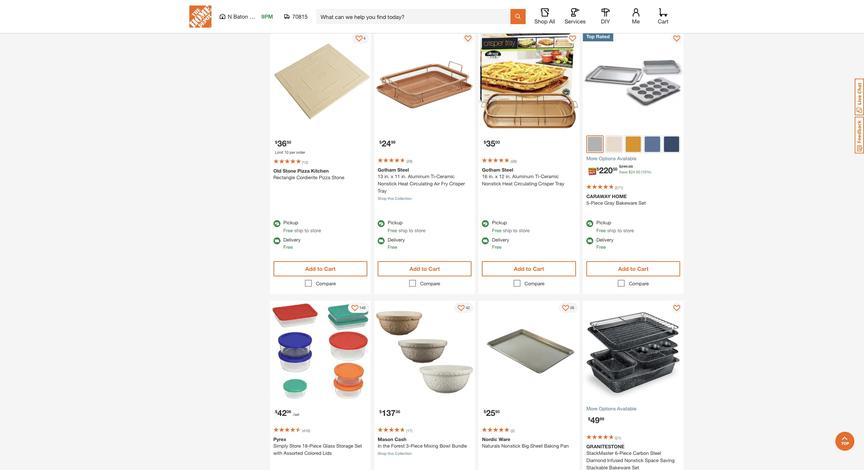 Task type: locate. For each thing, give the bounding box(es) containing it.
) up "mason cash in the forest 3-piece mixing bowl bundle shop this collection"
[[411, 429, 412, 433]]

with
[[273, 451, 282, 456]]

heat down ( 26 ) in the right of the page
[[502, 181, 513, 187]]

) up gotham steel 13 in. x 11 in. aluminum ti-ceramic nonstick heat circulating air fry crisper tray shop this collection
[[411, 159, 412, 164]]

0 vertical spatial set
[[639, 200, 646, 206]]

circulating for air
[[410, 181, 433, 187]]

nonstick down 13
[[378, 181, 397, 187]]

1 horizontal spatial stone
[[332, 174, 344, 180]]

tray inside gotham steel 16 in. x 12 in. aluminum ti-ceramic nonstick heat circulating crisper tray
[[555, 181, 564, 187]]

0 horizontal spatial available shipping image
[[273, 238, 280, 245]]

2 available shipping image from the left
[[378, 238, 385, 245]]

$ 42 06 /set
[[275, 409, 299, 418]]

1 vertical spatial 36
[[396, 410, 400, 415]]

2 heat from the left
[[502, 181, 513, 187]]

1 horizontal spatial 00
[[629, 164, 633, 169]]

1 vertical spatial more options available link
[[586, 405, 680, 413]]

12 right 16
[[499, 174, 504, 179]]

3 available shipping image from the left
[[482, 238, 489, 245]]

pickup
[[283, 220, 298, 226], [388, 220, 403, 226], [492, 220, 507, 226], [596, 220, 611, 226]]

cart for 24
[[428, 266, 440, 272]]

50 inside $ 36 50
[[287, 140, 291, 145]]

naturals nonstick big sheet baking pan image
[[479, 301, 579, 402]]

aluminum for air
[[408, 174, 429, 179]]

shop this collection link down "forest"
[[378, 452, 412, 456]]

steel for 12
[[502, 167, 513, 173]]

1 vertical spatial 00
[[629, 164, 633, 169]]

2 store from the left
[[415, 228, 425, 233]]

$ right save
[[629, 170, 631, 174]]

collection down '11'
[[395, 196, 412, 201]]

shop this collection link for 24
[[378, 196, 412, 201]]

3 ship from the left
[[503, 228, 512, 233]]

99 up '11'
[[391, 140, 396, 145]]

circulating left 'air'
[[410, 181, 433, 187]]

0 vertical spatial bakeware
[[616, 200, 637, 206]]

4 store from the left
[[623, 228, 634, 233]]

in. right '11'
[[401, 174, 406, 179]]

$ inside $ 24 99
[[379, 140, 382, 145]]

free for first the available for pickup icon from right
[[596, 228, 606, 233]]

ceramic for fry
[[436, 174, 455, 179]]

2 pickup from the left
[[388, 220, 403, 226]]

$ down grey icon
[[597, 167, 599, 172]]

17
[[407, 429, 411, 433]]

12 inside gotham steel 16 in. x 12 in. aluminum ti-ceramic nonstick heat circulating crisper tray
[[499, 174, 504, 179]]

00 inside '$ 35 00'
[[495, 140, 500, 145]]

$ inside $ 137 36
[[379, 410, 382, 415]]

pizza
[[297, 168, 310, 174], [319, 174, 330, 180]]

( for 24
[[406, 159, 407, 164]]

ceramic for tray
[[541, 174, 559, 179]]

steel up space
[[650, 451, 661, 456]]

) up granitestone
[[620, 436, 621, 441]]

0 vertical spatial 26
[[512, 159, 516, 164]]

1 pickup from the left
[[283, 220, 298, 226]]

1 horizontal spatial heat
[[502, 181, 513, 187]]

nonstick down 16
[[482, 181, 501, 187]]

10 right save
[[642, 170, 647, 174]]

collection inside "mason cash in the forest 3-piece mixing bowl bundle shop this collection"
[[395, 452, 412, 456]]

16
[[482, 174, 487, 179]]

circulating inside gotham steel 16 in. x 12 in. aluminum ti-ceramic nonstick heat circulating crisper tray
[[514, 181, 537, 187]]

bakeware down home
[[616, 200, 637, 206]]

2 this from the top
[[388, 452, 394, 456]]

free
[[283, 228, 293, 233], [388, 228, 397, 233], [492, 228, 502, 233], [596, 228, 606, 233], [283, 244, 293, 250], [388, 244, 397, 250], [492, 244, 502, 250], [596, 244, 606, 250]]

0 horizontal spatial display image
[[458, 305, 465, 312]]

gotham up 13
[[378, 167, 396, 173]]

pickup free ship to store
[[283, 220, 321, 233], [388, 220, 425, 233], [492, 220, 530, 233], [596, 220, 634, 233]]

42
[[466, 305, 470, 310], [277, 409, 287, 418]]

cash
[[395, 437, 406, 443]]

more options available up $ 220 50
[[586, 156, 636, 161]]

$ up limit
[[275, 140, 277, 145]]

lids
[[323, 451, 332, 456]]

1 add from the left
[[305, 266, 316, 272]]

x inside gotham steel 16 in. x 12 in. aluminum ti-ceramic nonstick heat circulating crisper tray
[[495, 174, 498, 179]]

more down grey icon
[[586, 156, 597, 161]]

( up nordic ware naturals nonstick big sheet baking pan
[[511, 429, 512, 433]]

$ inside $ 36 50
[[275, 140, 277, 145]]

1 horizontal spatial ceramic
[[541, 174, 559, 179]]

1 delivery from the left
[[283, 237, 301, 243]]

gotham steel 16 in. x 12 in. aluminum ti-ceramic nonstick heat circulating crisper tray
[[482, 167, 564, 187]]

in the forest 3-piece mixing bowl bundle image
[[374, 301, 475, 402]]

2 in. from the left
[[401, 174, 406, 179]]

1 vertical spatial pizza
[[319, 174, 330, 180]]

set inside caraway home 5-piece gray bakeware set
[[639, 200, 646, 206]]

shop this collection link
[[378, 196, 412, 201], [378, 452, 412, 456]]

x right 16
[[495, 174, 498, 179]]

3 available for pickup image from the left
[[482, 220, 489, 227]]

( for limit
[[302, 160, 303, 164]]

circulating
[[410, 181, 433, 187], [514, 181, 537, 187]]

1 vertical spatial bakeware
[[609, 465, 631, 470]]

( 29 )
[[406, 159, 412, 164]]

stone
[[283, 168, 296, 174], [332, 174, 344, 180]]

24 right save
[[631, 170, 635, 174]]

1 horizontal spatial crisper
[[538, 181, 554, 187]]

2 add from the left
[[410, 266, 420, 272]]

ceramic inside gotham steel 13 in. x 11 in. aluminum ti-ceramic nonstick heat circulating air fry crisper tray shop this collection
[[436, 174, 455, 179]]

50 up limit 10 per order
[[287, 140, 291, 145]]

available shipping image
[[586, 238, 593, 245]]

3 pickup from the left
[[492, 220, 507, 226]]

5-piece gray bakeware set image
[[583, 31, 684, 132]]

nonstick inside granitestone stackmaster 6-piece carbon steel diamond infused nonstick space saving stackable bakeware set
[[624, 458, 644, 464]]

1 horizontal spatial 12
[[499, 174, 504, 179]]

order
[[296, 150, 305, 155]]

old stone pizza kitchen rectangle cordierite pizza stone
[[273, 168, 344, 180]]

ship for limit
[[294, 228, 303, 233]]

in. right 13
[[384, 174, 390, 179]]

0 horizontal spatial 00
[[495, 140, 500, 145]]

free for available shipping icon corresponding to 35
[[492, 244, 502, 250]]

display image
[[569, 35, 576, 42], [458, 305, 465, 312]]

24 up 13
[[382, 139, 391, 148]]

pyrex
[[273, 437, 286, 443]]

3 pickup free ship to store from the left
[[492, 220, 530, 233]]

shop inside gotham steel 13 in. x 11 in. aluminum ti-ceramic nonstick heat circulating air fry crisper tray shop this collection
[[378, 196, 387, 201]]

50 left %)
[[636, 170, 640, 174]]

1 available for pickup image from the left
[[273, 220, 280, 227]]

$ left 95 at the bottom right
[[484, 410, 486, 415]]

x
[[391, 174, 393, 179], [495, 174, 498, 179]]

3 in. from the left
[[489, 174, 494, 179]]

store
[[289, 443, 301, 449]]

4 pickup from the left
[[596, 220, 611, 226]]

0 horizontal spatial 42
[[277, 409, 287, 418]]

more options available link up 21
[[586, 405, 680, 413]]

the home depot logo image
[[189, 6, 211, 28]]

0 horizontal spatial 99
[[391, 140, 396, 145]]

12 down order
[[303, 160, 307, 164]]

heat down '11'
[[398, 181, 408, 187]]

stone up rectangle
[[283, 168, 296, 174]]

2 gotham from the left
[[482, 167, 500, 173]]

shop this collection link down '11'
[[378, 196, 412, 201]]

glass
[[323, 443, 335, 449]]

bowl
[[440, 443, 450, 449]]

1 horizontal spatial steel
[[502, 167, 513, 173]]

$ up 13
[[379, 140, 382, 145]]

( for 25
[[511, 429, 512, 433]]

3 delivery from the left
[[492, 237, 509, 243]]

nonstick down carbon
[[624, 458, 644, 464]]

steel inside granitestone stackmaster 6-piece carbon steel diamond infused nonstick space saving stackable bakeware set
[[650, 451, 661, 456]]

piece up infused
[[620, 451, 632, 456]]

shop left the all
[[534, 18, 548, 24]]

options for second more options available link
[[599, 406, 616, 412]]

2 pickup free ship to store from the left
[[388, 220, 425, 233]]

gotham up 16
[[482, 167, 500, 173]]

available shipping image for 35
[[482, 238, 489, 245]]

3 add to cart from the left
[[514, 266, 544, 272]]

$ 24 99
[[379, 139, 396, 148]]

99 up granitestone
[[600, 417, 604, 422]]

simply store 18-piece glass storage set with assorted colored lids image
[[270, 301, 371, 402]]

0 vertical spatial more options available
[[586, 156, 636, 161]]

1 horizontal spatial aluminum
[[512, 174, 534, 179]]

$ for 137
[[379, 410, 382, 415]]

1 vertical spatial 24
[[631, 170, 635, 174]]

piece left mixing
[[411, 443, 423, 449]]

steel up '11'
[[397, 167, 409, 173]]

0 horizontal spatial ceramic
[[436, 174, 455, 179]]

$ inside $ 49 99
[[588, 417, 590, 422]]

top rated
[[586, 33, 610, 39]]

) up nordic ware naturals nonstick big sheet baking pan
[[514, 429, 515, 433]]

nonstick inside gotham steel 13 in. x 11 in. aluminum ti-ceramic nonstick heat circulating air fry crisper tray shop this collection
[[378, 181, 397, 187]]

$ inside '$ 35 00'
[[484, 140, 486, 145]]

2 horizontal spatial steel
[[650, 451, 661, 456]]

( down order
[[302, 160, 303, 164]]

1 more options available link from the top
[[586, 155, 680, 162]]

delivery free for 35
[[492, 237, 509, 250]]

( up home
[[615, 186, 616, 190]]

1 crisper from the left
[[449, 181, 465, 187]]

2 aluminum from the left
[[512, 174, 534, 179]]

available
[[617, 156, 636, 161], [617, 406, 636, 412]]

( up granitestone
[[615, 436, 616, 441]]

1 horizontal spatial display image
[[569, 35, 576, 42]]

3 add to cart button from the left
[[482, 261, 576, 277]]

( for 35
[[511, 159, 512, 164]]

2 vertical spatial set
[[632, 465, 639, 470]]

( up gotham steel 13 in. x 11 in. aluminum ti-ceramic nonstick heat circulating air fry crisper tray shop this collection
[[406, 159, 407, 164]]

bakeware inside caraway home 5-piece gray bakeware set
[[616, 200, 637, 206]]

1 pickup free ship to store from the left
[[283, 220, 321, 233]]

$ for 36
[[275, 140, 277, 145]]

137
[[382, 409, 396, 418]]

0 horizontal spatial ti-
[[431, 174, 436, 179]]

shop down 13
[[378, 196, 387, 201]]

piece inside "mason cash in the forest 3-piece mixing bowl bundle shop this collection"
[[411, 443, 423, 449]]

00
[[495, 140, 500, 145], [629, 164, 633, 169]]

24
[[382, 139, 391, 148], [631, 170, 635, 174]]

shop inside "mason cash in the forest 3-piece mixing bowl bundle shop this collection"
[[378, 452, 387, 456]]

1 vertical spatial 99
[[600, 417, 604, 422]]

2 add to cart button from the left
[[378, 261, 472, 277]]

ceramic
[[436, 174, 455, 179], [541, 174, 559, 179]]

140 button
[[348, 303, 369, 313]]

0 horizontal spatial 50
[[287, 140, 291, 145]]

diamond
[[586, 458, 606, 464]]

crisper inside gotham steel 13 in. x 11 in. aluminum ti-ceramic nonstick heat circulating air fry crisper tray shop this collection
[[449, 181, 465, 187]]

pickup free ship to store for limit
[[283, 220, 321, 233]]

set inside pyrex simply store 18-piece glass storage set with assorted colored lids
[[355, 443, 362, 449]]

$ up mason
[[379, 410, 382, 415]]

0 vertical spatial shop this collection link
[[378, 196, 412, 201]]

grey image
[[588, 137, 602, 152]]

0 horizontal spatial tray
[[378, 188, 387, 194]]

) for 25
[[514, 429, 515, 433]]

1 heat from the left
[[398, 181, 408, 187]]

0 horizontal spatial x
[[391, 174, 393, 179]]

2 available for pickup image from the left
[[378, 220, 385, 227]]

display image inside 4 dropdown button
[[356, 35, 362, 42]]

aluminum inside gotham steel 16 in. x 12 in. aluminum ti-ceramic nonstick heat circulating crisper tray
[[512, 174, 534, 179]]

1 vertical spatial 10
[[642, 170, 647, 174]]

1 vertical spatial more options available
[[586, 406, 636, 412]]

50 inside $ 220 50
[[613, 167, 617, 172]]

16 in. x 12 in. aluminum ti-ceramic nonstick heat circulating crisper tray image
[[479, 31, 579, 132]]

) up 18- in the left bottom of the page
[[309, 429, 310, 433]]

( up gotham steel 16 in. x 12 in. aluminum ti-ceramic nonstick heat circulating crisper tray
[[511, 159, 512, 164]]

shop all
[[534, 18, 555, 24]]

36
[[277, 139, 287, 148], [396, 410, 400, 415]]

4 add from the left
[[618, 266, 629, 272]]

0 horizontal spatial heat
[[398, 181, 408, 187]]

ceramic inside gotham steel 16 in. x 12 in. aluminum ti-ceramic nonstick heat circulating crisper tray
[[541, 174, 559, 179]]

50 inside "$ 245 . 00 save $ 24 . 50 ( 10 %)"
[[636, 170, 640, 174]]

$ inside $ 220 50
[[597, 167, 599, 172]]

1 circulating from the left
[[410, 181, 433, 187]]

1 more from the top
[[586, 156, 597, 161]]

baking
[[544, 443, 559, 449]]

add to cart button
[[273, 261, 367, 277], [378, 261, 472, 277], [482, 261, 576, 277], [586, 261, 680, 277]]

piece up colored at bottom
[[309, 443, 321, 449]]

$ inside $ 25 95
[[484, 410, 486, 415]]

pizza down kitchen at left top
[[319, 174, 330, 180]]

0 vertical spatial options
[[599, 156, 616, 161]]

. right save
[[635, 170, 636, 174]]

available for pickup image
[[273, 220, 280, 227], [378, 220, 385, 227], [482, 220, 489, 227], [586, 220, 593, 227]]

42 button
[[454, 303, 473, 313]]

50 left save
[[613, 167, 617, 172]]

3 add from the left
[[514, 266, 524, 272]]

4 button
[[352, 33, 369, 43]]

99 inside $ 49 99
[[600, 417, 604, 422]]

1 x from the left
[[391, 174, 393, 179]]

1 shop this collection link from the top
[[378, 196, 412, 201]]

circulating for crisper
[[514, 181, 537, 187]]

1 vertical spatial collection
[[395, 452, 412, 456]]

0 vertical spatial more options available link
[[586, 155, 680, 162]]

1 available from the top
[[617, 156, 636, 161]]

1 horizontal spatial x
[[495, 174, 498, 179]]

0 horizontal spatial 24
[[382, 139, 391, 148]]

shop
[[534, 18, 548, 24], [378, 196, 387, 201], [378, 452, 387, 456]]

1 collection from the top
[[395, 196, 412, 201]]

pickup for limit
[[283, 220, 298, 226]]

4 in. from the left
[[506, 174, 511, 179]]

steel inside gotham steel 13 in. x 11 in. aluminum ti-ceramic nonstick heat circulating air fry crisper tray shop this collection
[[397, 167, 409, 173]]

0 vertical spatial 42
[[466, 305, 470, 310]]

pizza up cordierite
[[297, 168, 310, 174]]

0 vertical spatial 00
[[495, 140, 500, 145]]

x left '11'
[[391, 174, 393, 179]]

gotham for 16
[[482, 167, 500, 173]]

0 vertical spatial 10
[[284, 150, 289, 155]]

( for 137
[[406, 429, 407, 433]]

more up 49
[[586, 406, 597, 412]]

available up 21
[[617, 406, 636, 412]]

2 horizontal spatial 50
[[636, 170, 640, 174]]

$ up 16
[[484, 140, 486, 145]]

$ for 35
[[484, 140, 486, 145]]

1 horizontal spatial 42
[[466, 305, 470, 310]]

2 x from the left
[[495, 174, 498, 179]]

delivery for 24
[[388, 237, 405, 243]]

0 horizontal spatial 10
[[284, 150, 289, 155]]

colored
[[304, 451, 321, 456]]

collection down "3-"
[[395, 452, 412, 456]]

piece inside pyrex simply store 18-piece glass storage set with assorted colored lids
[[309, 443, 321, 449]]

0 horizontal spatial 26
[[512, 159, 516, 164]]

saving
[[660, 458, 675, 464]]

26
[[512, 159, 516, 164], [570, 305, 574, 310]]

4 add to cart from the left
[[618, 266, 648, 272]]

99 inside $ 24 99
[[391, 140, 396, 145]]

available for pickup image for 35
[[482, 220, 489, 227]]

0 vertical spatial 36
[[277, 139, 287, 148]]

more options available link up "$ 245 . 00 save $ 24 . 50 ( 10 %)"
[[586, 155, 680, 162]]

stone right cordierite
[[332, 174, 344, 180]]

0 horizontal spatial aluminum
[[408, 174, 429, 179]]

1 ship from the left
[[294, 228, 303, 233]]

50 for 220
[[613, 167, 617, 172]]

10
[[284, 150, 289, 155], [642, 170, 647, 174]]

2 shop this collection link from the top
[[378, 452, 412, 456]]

36 up limit
[[277, 139, 287, 148]]

1 horizontal spatial circulating
[[514, 181, 537, 187]]

this inside "mason cash in the forest 3-piece mixing bowl bundle shop this collection"
[[388, 452, 394, 456]]

1 horizontal spatial 36
[[396, 410, 400, 415]]

options for 1st more options available link from the top
[[599, 156, 616, 161]]

0 vertical spatial this
[[388, 196, 394, 201]]

pickup free ship to store for 35
[[492, 220, 530, 233]]

aluminum inside gotham steel 13 in. x 11 in. aluminum ti-ceramic nonstick heat circulating air fry crisper tray shop this collection
[[408, 174, 429, 179]]

2 ship from the left
[[399, 228, 408, 233]]

3 delivery free from the left
[[492, 237, 509, 250]]

0 vertical spatial available
[[617, 156, 636, 161]]

1 delivery free from the left
[[283, 237, 301, 250]]

4 add to cart button from the left
[[586, 261, 680, 277]]

more options available up $ 49 99
[[586, 406, 636, 412]]

%)
[[647, 170, 651, 174]]

( up cash
[[406, 429, 407, 433]]

0 vertical spatial more
[[586, 156, 597, 161]]

0 vertical spatial collection
[[395, 196, 412, 201]]

ti-
[[431, 174, 436, 179], [535, 174, 541, 179]]

delivery
[[283, 237, 301, 243], [388, 237, 405, 243], [492, 237, 509, 243], [596, 237, 614, 243]]

0 vertical spatial pizza
[[297, 168, 310, 174]]

1 horizontal spatial 24
[[631, 170, 635, 174]]

1 vertical spatial tray
[[378, 188, 387, 194]]

the
[[383, 443, 390, 449]]

0 vertical spatial display image
[[569, 35, 576, 42]]

0 horizontal spatial crisper
[[449, 181, 465, 187]]

x inside gotham steel 13 in. x 11 in. aluminum ti-ceramic nonstick heat circulating air fry crisper tray shop this collection
[[391, 174, 393, 179]]

( for /set
[[302, 429, 303, 433]]

1 ti- from the left
[[431, 174, 436, 179]]

1 horizontal spatial gotham
[[482, 167, 500, 173]]

aluminum down ( 26 ) in the right of the page
[[512, 174, 534, 179]]

) up gotham steel 16 in. x 12 in. aluminum ti-ceramic nonstick heat circulating crisper tray
[[516, 159, 517, 164]]

1 available shipping image from the left
[[273, 238, 280, 245]]

nonstick inside gotham steel 16 in. x 12 in. aluminum ti-ceramic nonstick heat circulating crisper tray
[[482, 181, 501, 187]]

available shipping image
[[273, 238, 280, 245], [378, 238, 385, 245], [482, 238, 489, 245]]

shop inside button
[[534, 18, 548, 24]]

.
[[628, 164, 629, 169], [635, 170, 636, 174]]

0 vertical spatial 12
[[303, 160, 307, 164]]

2 vertical spatial shop
[[378, 452, 387, 456]]

2 more from the top
[[586, 406, 597, 412]]

06
[[287, 410, 291, 415]]

2 delivery from the left
[[388, 237, 405, 243]]

ti- for air
[[431, 174, 436, 179]]

$ left 06
[[275, 410, 277, 415]]

2 available from the top
[[617, 406, 636, 412]]

1 horizontal spatial 10
[[642, 170, 647, 174]]

0 vertical spatial shop
[[534, 18, 548, 24]]

fry
[[441, 181, 448, 187]]

1 in. from the left
[[384, 174, 390, 179]]

more options available link
[[586, 155, 680, 162], [586, 405, 680, 413]]

1 vertical spatial shop this collection link
[[378, 452, 412, 456]]

limit 10 per order
[[275, 150, 305, 155]]

$ 245 . 00 save $ 24 . 50 ( 10 %)
[[619, 164, 651, 174]]

$ for 245
[[619, 164, 621, 169]]

1 add to cart from the left
[[305, 266, 335, 272]]

29
[[407, 159, 411, 164]]

1 vertical spatial 42
[[277, 409, 287, 418]]

0 horizontal spatial steel
[[397, 167, 409, 173]]

delivery free
[[283, 237, 301, 250], [388, 237, 405, 250], [492, 237, 509, 250], [596, 237, 614, 250]]

99
[[391, 140, 396, 145], [600, 417, 604, 422]]

available shipping image for limit
[[273, 238, 280, 245]]

tray
[[555, 181, 564, 187], [378, 188, 387, 194]]

1 vertical spatial this
[[388, 452, 394, 456]]

circulating down ( 26 ) in the right of the page
[[514, 181, 537, 187]]

steel down ( 26 ) in the right of the page
[[502, 167, 513, 173]]

) up old stone pizza kitchen rectangle cordierite pizza stone
[[307, 160, 308, 164]]

1 horizontal spatial 50
[[613, 167, 617, 172]]

. right $ 220 50
[[628, 164, 629, 169]]

0 horizontal spatial circulating
[[410, 181, 433, 187]]

0 vertical spatial .
[[628, 164, 629, 169]]

gotham inside gotham steel 13 in. x 11 in. aluminum ti-ceramic nonstick heat circulating air fry crisper tray shop this collection
[[378, 167, 396, 173]]

heat for 12
[[502, 181, 513, 187]]

gotham inside gotham steel 16 in. x 12 in. aluminum ti-ceramic nonstick heat circulating crisper tray
[[482, 167, 500, 173]]

add to cart button for limit
[[273, 261, 367, 277]]

$ up save
[[619, 164, 621, 169]]

( left %)
[[641, 170, 642, 174]]

2 circulating from the left
[[514, 181, 537, 187]]

1 options from the top
[[599, 156, 616, 161]]

0 vertical spatial 99
[[391, 140, 396, 145]]

2 collection from the top
[[395, 452, 412, 456]]

shop this collection link for 137
[[378, 452, 412, 456]]

marigold image
[[626, 137, 641, 152]]

( up 18- in the left bottom of the page
[[302, 429, 303, 433]]

1 gotham from the left
[[378, 167, 396, 173]]

36 up cash
[[396, 410, 400, 415]]

1 vertical spatial 12
[[499, 174, 504, 179]]

space
[[645, 458, 659, 464]]

2 options from the top
[[599, 406, 616, 412]]

options up $ 220 50
[[599, 156, 616, 161]]

bakeware inside granitestone stackmaster 6-piece carbon steel diamond infused nonstick space saving stackable bakeware set
[[609, 465, 631, 470]]

1 vertical spatial display image
[[458, 305, 465, 312]]

ti- inside gotham steel 13 in. x 11 in. aluminum ti-ceramic nonstick heat circulating air fry crisper tray shop this collection
[[431, 174, 436, 179]]

me
[[632, 18, 640, 24]]

$ for 49
[[588, 417, 590, 422]]

ti- inside gotham steel 16 in. x 12 in. aluminum ti-ceramic nonstick heat circulating crisper tray
[[535, 174, 541, 179]]

in. right 16
[[489, 174, 494, 179]]

1 horizontal spatial 26
[[570, 305, 574, 310]]

available for second more options available link
[[617, 406, 636, 412]]

piece inside granitestone stackmaster 6-piece carbon steel diamond infused nonstick space saving stackable bakeware set
[[620, 451, 632, 456]]

navy image
[[664, 137, 679, 152]]

50 for 36
[[287, 140, 291, 145]]

2 ti- from the left
[[535, 174, 541, 179]]

1 horizontal spatial 99
[[600, 417, 604, 422]]

1 horizontal spatial ti-
[[535, 174, 541, 179]]

3 store from the left
[[519, 228, 530, 233]]

2 delivery free from the left
[[388, 237, 405, 250]]

1 horizontal spatial available shipping image
[[378, 238, 385, 245]]

aluminum
[[408, 174, 429, 179], [512, 174, 534, 179]]

2 ceramic from the left
[[541, 174, 559, 179]]

2 add to cart from the left
[[410, 266, 440, 272]]

baton
[[233, 13, 248, 20]]

1 vertical spatial more
[[586, 406, 597, 412]]

$ up granitestone
[[588, 417, 590, 422]]

steel inside gotham steel 16 in. x 12 in. aluminum ti-ceramic nonstick heat circulating crisper tray
[[502, 167, 513, 173]]

1 aluminum from the left
[[408, 174, 429, 179]]

display image
[[356, 35, 362, 42], [465, 35, 472, 42], [673, 35, 680, 42], [351, 305, 358, 312], [562, 305, 569, 312], [673, 305, 680, 312]]

2
[[512, 429, 514, 433]]

crisper
[[449, 181, 465, 187], [538, 181, 554, 187]]

available up '245'
[[617, 156, 636, 161]]

stackmaster
[[586, 451, 614, 456]]

1 store from the left
[[310, 228, 321, 233]]

1 horizontal spatial .
[[635, 170, 636, 174]]

( inside "$ 245 . 00 save $ 24 . 50 ( 10 %)"
[[641, 170, 642, 174]]

1 this from the top
[[388, 196, 394, 201]]

$
[[275, 140, 277, 145], [379, 140, 382, 145], [484, 140, 486, 145], [619, 164, 621, 169], [597, 167, 599, 172], [629, 170, 631, 174], [275, 410, 277, 415], [379, 410, 382, 415], [484, 410, 486, 415], [588, 417, 590, 422]]

1 vertical spatial options
[[599, 406, 616, 412]]

circulating inside gotham steel 13 in. x 11 in. aluminum ti-ceramic nonstick heat circulating air fry crisper tray shop this collection
[[410, 181, 433, 187]]

1 ceramic from the left
[[436, 174, 455, 179]]

1 vertical spatial 26
[[570, 305, 574, 310]]

piece inside caraway home 5-piece gray bakeware set
[[591, 200, 603, 206]]

0 horizontal spatial 12
[[303, 160, 307, 164]]

4 available for pickup image from the left
[[586, 220, 593, 227]]

shop down in
[[378, 452, 387, 456]]

0 vertical spatial tray
[[555, 181, 564, 187]]

heat inside gotham steel 16 in. x 12 in. aluminum ti-ceramic nonstick heat circulating crisper tray
[[502, 181, 513, 187]]

delivery for limit
[[283, 237, 301, 243]]

heat inside gotham steel 13 in. x 11 in. aluminum ti-ceramic nonstick heat circulating air fry crisper tray shop this collection
[[398, 181, 408, 187]]

nonstick down the ware
[[501, 443, 520, 449]]

1 more options available from the top
[[586, 156, 636, 161]]

1 vertical spatial set
[[355, 443, 362, 449]]

2 crisper from the left
[[538, 181, 554, 187]]

10 left per
[[284, 150, 289, 155]]

options
[[599, 156, 616, 161], [599, 406, 616, 412]]

$ inside the $ 42 06 /set
[[275, 410, 277, 415]]

nordic ware naturals nonstick big sheet baking pan
[[482, 437, 569, 449]]

granitestone stackmaster 6-piece carbon steel diamond infused nonstick space saving stackable bakeware set
[[586, 444, 675, 470]]

1 vertical spatial available
[[617, 406, 636, 412]]

( 416 )
[[302, 429, 310, 433]]

aluminum for crisper
[[512, 174, 534, 179]]

0 vertical spatial stone
[[283, 168, 296, 174]]

1 vertical spatial shop
[[378, 196, 387, 201]]

options up $ 49 99
[[599, 406, 616, 412]]

in. down ( 26 ) in the right of the page
[[506, 174, 511, 179]]

aluminum down 29
[[408, 174, 429, 179]]

bakeware down infused
[[609, 465, 631, 470]]

) for limit
[[307, 160, 308, 164]]

1 add to cart button from the left
[[273, 261, 367, 277]]

2 horizontal spatial available shipping image
[[482, 238, 489, 245]]

35
[[486, 139, 495, 148]]

piece down caraway
[[591, 200, 603, 206]]

1 horizontal spatial tray
[[555, 181, 564, 187]]



Task type: vqa. For each thing, say whether or not it's contained in the screenshot.
42 to the bottom
yes



Task type: describe. For each thing, give the bounding box(es) containing it.
delivery free for limit
[[283, 237, 301, 250]]

2 more options available from the top
[[586, 406, 636, 412]]

pyrex simply store 18-piece glass storage set with assorted colored lids
[[273, 437, 362, 456]]

crisper inside gotham steel 16 in. x 12 in. aluminum ti-ceramic nonstick heat circulating crisper tray
[[538, 181, 554, 187]]

pan
[[560, 443, 569, 449]]

pickup for 35
[[492, 220, 507, 226]]

$ for 220
[[597, 167, 599, 172]]

00 inside "$ 245 . 00 save $ 24 . 50 ( 10 %)"
[[629, 164, 633, 169]]

feedback link image
[[855, 117, 864, 154]]

nonstick inside nordic ware naturals nonstick big sheet baking pan
[[501, 443, 520, 449]]

diy
[[601, 18, 610, 24]]

pickup for 24
[[388, 220, 403, 226]]

gotham steel 13 in. x 11 in. aluminum ti-ceramic nonstick heat circulating air fry crisper tray shop this collection
[[378, 167, 465, 201]]

add to cart for 24
[[410, 266, 440, 272]]

gray
[[604, 200, 615, 206]]

ship for 24
[[399, 228, 408, 233]]

) up home
[[622, 186, 623, 190]]

simply
[[273, 443, 288, 449]]

25
[[486, 409, 495, 418]]

pickup free ship to store for 24
[[388, 220, 425, 233]]

1 horizontal spatial pizza
[[319, 174, 330, 180]]

571
[[616, 186, 622, 190]]

available for pickup image for 24
[[378, 220, 385, 227]]

add for limit
[[305, 266, 316, 272]]

store for limit
[[310, 228, 321, 233]]

9pm
[[261, 13, 273, 20]]

in
[[378, 443, 382, 449]]

99 for 49
[[600, 417, 604, 422]]

36 inside $ 137 36
[[396, 410, 400, 415]]

11
[[395, 174, 400, 179]]

free for available shipping image
[[596, 244, 606, 250]]

this inside gotham steel 13 in. x 11 in. aluminum ti-ceramic nonstick heat circulating air fry crisper tray shop this collection
[[388, 196, 394, 201]]

live chat image
[[855, 79, 864, 116]]

) for 35
[[516, 159, 517, 164]]

99 for 24
[[391, 140, 396, 145]]

13 in. x 11 in. aluminum ti-ceramic nonstick heat circulating air fry crisper tray image
[[374, 31, 475, 132]]

26 button
[[559, 303, 578, 313]]

What can we help you find today? search field
[[321, 9, 510, 24]]

old
[[273, 168, 281, 174]]

70815
[[292, 13, 308, 20]]

ware
[[499, 437, 510, 443]]

free for 24's the available for pickup icon
[[388, 228, 397, 233]]

collection inside gotham steel 13 in. x 11 in. aluminum ti-ceramic nonstick heat circulating air fry crisper tray shop this collection
[[395, 196, 412, 201]]

70815 button
[[284, 13, 308, 20]]

all
[[549, 18, 555, 24]]

4 delivery from the left
[[596, 237, 614, 243]]

x for 11
[[391, 174, 393, 179]]

( 2 )
[[511, 429, 515, 433]]

shop all button
[[534, 8, 556, 25]]

cream image
[[607, 137, 622, 152]]

$ 36 50
[[275, 139, 291, 148]]

416
[[303, 429, 309, 433]]

0 horizontal spatial 36
[[277, 139, 287, 148]]

) for 137
[[411, 429, 412, 433]]

store for 35
[[519, 228, 530, 233]]

display image inside 140 dropdown button
[[351, 305, 358, 312]]

( 12 )
[[302, 160, 308, 164]]

$ 220 50
[[597, 166, 617, 175]]

) for 24
[[411, 159, 412, 164]]

storage
[[336, 443, 353, 449]]

1 vertical spatial stone
[[332, 174, 344, 180]]

services button
[[564, 8, 586, 25]]

add to cart button for 35
[[482, 261, 576, 277]]

set inside granitestone stackmaster 6-piece carbon steel diamond infused nonstick space saving stackable bakeware set
[[632, 465, 639, 470]]

add to cart for 35
[[514, 266, 544, 272]]

n
[[228, 13, 232, 20]]

( 571 )
[[615, 186, 623, 190]]

$ 35 00
[[484, 139, 500, 148]]

stackmaster 6-piece carbon steel diamond infused nonstick space saving stackable bakeware set image
[[583, 301, 684, 402]]

air
[[434, 181, 440, 187]]

per
[[290, 150, 295, 155]]

$ for 25
[[484, 410, 486, 415]]

free for the available for pickup icon related to limit
[[283, 228, 293, 233]]

26 inside dropdown button
[[570, 305, 574, 310]]

delivery for 35
[[492, 237, 509, 243]]

rouge
[[250, 13, 266, 20]]

free for available shipping icon related to limit
[[283, 244, 293, 250]]

display image inside 42 dropdown button
[[458, 305, 465, 312]]

nordic
[[482, 437, 497, 443]]

tray inside gotham steel 13 in. x 11 in. aluminum ti-ceramic nonstick heat circulating air fry crisper tray shop this collection
[[378, 188, 387, 194]]

diy button
[[594, 8, 617, 25]]

/set
[[293, 413, 299, 417]]

available for pickup image for limit
[[273, 220, 280, 227]]

caraway home 5-piece gray bakeware set
[[586, 193, 646, 206]]

add to cart for limit
[[305, 266, 335, 272]]

10 inside "$ 245 . 00 save $ 24 . 50 ( 10 %)"
[[642, 170, 647, 174]]

13
[[378, 174, 383, 179]]

4 pickup free ship to store from the left
[[596, 220, 634, 233]]

sheet
[[530, 443, 543, 449]]

ship for 35
[[503, 228, 512, 233]]

infused
[[607, 458, 623, 464]]

home
[[612, 193, 627, 199]]

x for 12
[[495, 174, 498, 179]]

kitchen
[[311, 168, 329, 174]]

stackable
[[586, 465, 608, 470]]

( 21 )
[[615, 436, 621, 441]]

free for 35's the available for pickup icon
[[492, 228, 502, 233]]

store for 24
[[415, 228, 425, 233]]

220
[[599, 166, 613, 175]]

mixing
[[424, 443, 438, 449]]

heat for 11
[[398, 181, 408, 187]]

2 more options available link from the top
[[586, 405, 680, 413]]

cart link
[[656, 8, 671, 25]]

4 delivery free from the left
[[596, 237, 614, 250]]

rectangle cordierite pizza stone image
[[270, 31, 371, 132]]

) for /set
[[309, 429, 310, 433]]

save
[[619, 170, 628, 174]]

$ 25 95
[[484, 409, 500, 418]]

42 inside dropdown button
[[466, 305, 470, 310]]

$ for 42
[[275, 410, 277, 415]]

cart for 35
[[533, 266, 544, 272]]

add for 24
[[410, 266, 420, 272]]

bundle
[[452, 443, 467, 449]]

4
[[364, 36, 366, 40]]

available for 1st more options available link from the top
[[617, 156, 636, 161]]

naturals
[[482, 443, 500, 449]]

rectangle
[[273, 174, 295, 180]]

24 inside "$ 245 . 00 save $ 24 . 50 ( 10 %)"
[[631, 170, 635, 174]]

forest
[[391, 443, 405, 449]]

0 vertical spatial 24
[[382, 139, 391, 148]]

0 horizontal spatial .
[[628, 164, 629, 169]]

95
[[495, 410, 500, 415]]

add to cart button for 24
[[378, 261, 472, 277]]

5-
[[586, 200, 591, 206]]

( 17 )
[[406, 429, 412, 433]]

ti- for crisper
[[535, 174, 541, 179]]

carbon
[[633, 451, 649, 456]]

$ 49 99
[[588, 416, 604, 425]]

49
[[590, 416, 600, 425]]

free for 24 available shipping icon
[[388, 244, 397, 250]]

slate image
[[645, 137, 660, 152]]

granitestone
[[586, 444, 624, 450]]

18-
[[302, 443, 309, 449]]

cordierite
[[296, 174, 318, 180]]

cart inside "link"
[[658, 18, 668, 24]]

245
[[621, 164, 628, 169]]

1 vertical spatial .
[[635, 170, 636, 174]]

assorted
[[284, 451, 303, 456]]

steel for 11
[[397, 167, 409, 173]]

available shipping image for 24
[[378, 238, 385, 245]]

rated
[[596, 33, 610, 39]]

mason cash in the forest 3-piece mixing bowl bundle shop this collection
[[378, 437, 467, 456]]

top
[[586, 33, 595, 39]]

delivery free for 24
[[388, 237, 405, 250]]

$ for 24
[[379, 140, 382, 145]]

0 horizontal spatial pizza
[[297, 168, 310, 174]]

( 26 )
[[511, 159, 517, 164]]

0 horizontal spatial stone
[[283, 168, 296, 174]]

display image inside 26 dropdown button
[[562, 305, 569, 312]]

4 ship from the left
[[607, 228, 616, 233]]

caraway
[[586, 193, 611, 199]]

cart for limit
[[324, 266, 335, 272]]

big
[[522, 443, 529, 449]]

me button
[[625, 8, 647, 25]]

gotham for 13
[[378, 167, 396, 173]]

21
[[616, 436, 620, 441]]

add for 35
[[514, 266, 524, 272]]

6-
[[615, 451, 620, 456]]

limit
[[275, 150, 283, 155]]



